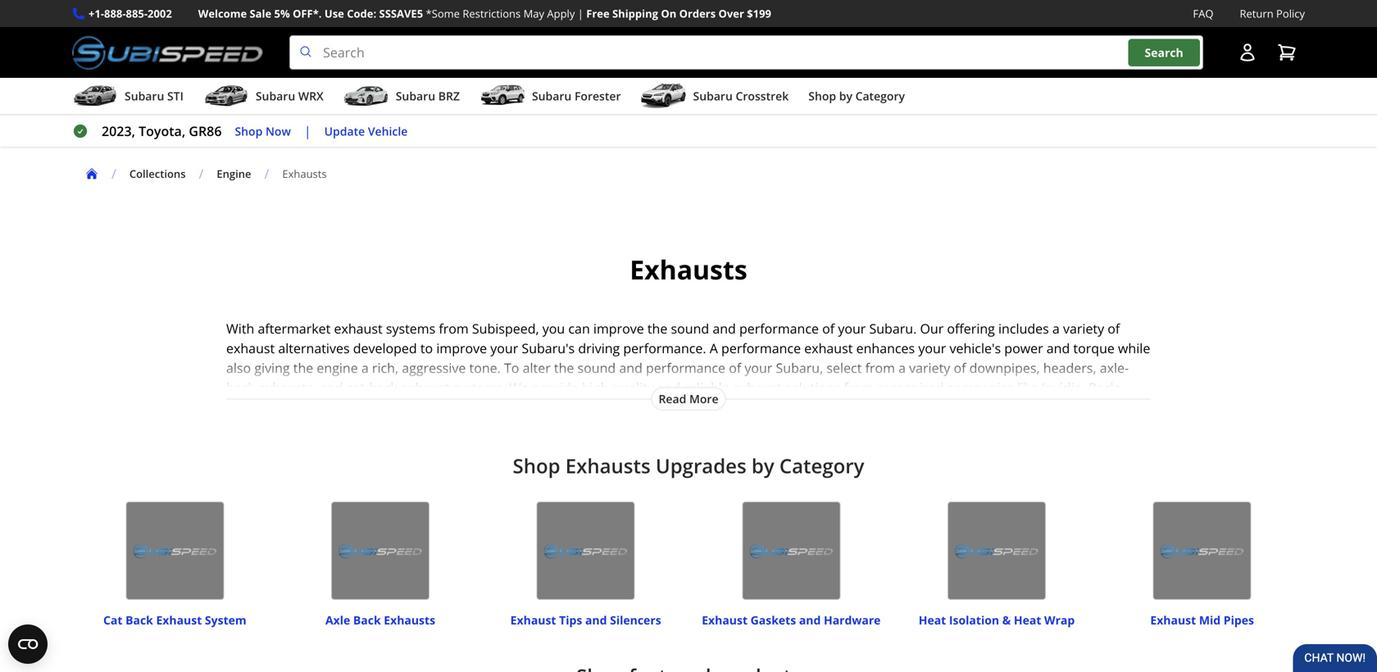 Task type: describe. For each thing, give the bounding box(es) containing it.
0 horizontal spatial variety
[[909, 359, 950, 377]]

the down amplification
[[1050, 438, 1070, 455]]

shop now
[[235, 123, 291, 139]]

exhaust up system
[[436, 438, 485, 455]]

by inside dropdown button
[[839, 88, 852, 104]]

0 horizontal spatial while
[[753, 458, 785, 475]]

offering
[[947, 320, 995, 337]]

collections link down 2023, toyota, gr86
[[129, 167, 186, 181]]

roar
[[237, 438, 263, 455]]

provide
[[532, 379, 579, 396]]

especially
[[747, 399, 806, 416]]

shipping
[[612, 6, 658, 21]]

faq
[[1193, 6, 1214, 21]]

exhaust up 'developed'
[[334, 320, 383, 337]]

subaru brz button
[[343, 81, 460, 114]]

remark.
[[253, 399, 304, 416]]

3 / from the left
[[264, 165, 269, 182]]

1 back from the left
[[226, 379, 255, 396]]

back for cat
[[125, 612, 153, 628]]

subaru's
[[522, 339, 575, 357]]

0 vertical spatial variety
[[1063, 320, 1104, 337]]

shop by category button
[[808, 81, 905, 114]]

these
[[582, 399, 615, 416]]

solutions
[[785, 379, 840, 396]]

1 horizontal spatial driving
[[689, 418, 730, 436]]

in
[[886, 458, 897, 475]]

response,
[[611, 438, 671, 455]]

of down vehicle's
[[954, 359, 966, 377]]

with
[[226, 320, 254, 337]]

audio
[[961, 458, 996, 475]]

and right quality at the left
[[657, 379, 681, 396]]

companies
[[947, 379, 1014, 396]]

invidia,
[[1042, 379, 1085, 396]]

exhaust down improved
[[393, 458, 442, 475]]

pleasure
[[829, 458, 882, 475]]

update vehicle
[[324, 123, 408, 139]]

habits,
[[734, 418, 775, 436]]

cat back exhaust system
[[103, 612, 246, 628]]

you're
[[833, 418, 871, 436]]

2023, toyota, gr86
[[102, 122, 222, 140]]

return policy
[[1240, 6, 1305, 21]]

for
[[924, 418, 942, 436]]

taking
[[789, 458, 826, 475]]

exhaust mid pipes image image
[[1153, 502, 1251, 600]]

whether
[[778, 418, 829, 436]]

amplification
[[997, 418, 1076, 436]]

and right gaskets on the bottom right of page
[[799, 612, 821, 628]]

various
[[537, 418, 582, 436]]

exhaust up select
[[804, 339, 853, 357]]

1 horizontal spatial our
[[920, 320, 944, 337]]

of up reliable
[[729, 359, 741, 377]]

subaru for subaru crosstrek
[[693, 88, 733, 104]]

0 vertical spatial while
[[1118, 339, 1150, 357]]

open widget image
[[8, 625, 48, 664]]

engine
[[217, 167, 251, 181]]

0 vertical spatial aftermarket
[[258, 320, 331, 337]]

sound up 'high-'
[[578, 359, 616, 377]]

1 vertical spatial category
[[779, 453, 864, 479]]

subaru forester button
[[480, 81, 621, 114]]

from left subispeed, at left
[[439, 320, 469, 337]]

the up provide
[[554, 359, 574, 377]]

exhaust up heads.
[[345, 418, 394, 436]]

exhaust gaskets and hardware link
[[702, 605, 881, 628]]

subaru down subtle at the bottom right of the page
[[934, 438, 978, 455]]

vehicle's
[[950, 339, 1001, 357]]

and up headers,
[[1047, 339, 1070, 357]]

downpipes,
[[969, 359, 1040, 377]]

performance.
[[623, 339, 706, 357]]

engine
[[317, 359, 358, 377]]

cat
[[103, 612, 123, 628]]

the up the performance.
[[647, 320, 668, 337]]

/ for engine
[[199, 165, 204, 182]]

to
[[504, 359, 519, 377]]

your left vehicle's
[[918, 339, 946, 357]]

from up the experience.
[[1017, 438, 1047, 455]]

of down sti,
[[1080, 418, 1092, 436]]

*some
[[426, 6, 460, 21]]

will
[[857, 438, 877, 455]]

of up select
[[822, 320, 835, 337]]

category inside dropdown button
[[855, 88, 905, 104]]

subaru for subaru wrx
[[256, 88, 295, 104]]

tips
[[559, 612, 582, 628]]

gr86
[[189, 122, 222, 140]]

subaru for subaru forester
[[532, 88, 572, 104]]

shop now link
[[235, 122, 291, 141]]

made
[[810, 399, 844, 416]]

free
[[586, 6, 610, 21]]

set
[[881, 438, 899, 455]]

update
[[324, 123, 365, 139]]

a left the more
[[701, 438, 709, 455]]

silencers
[[610, 612, 661, 628]]

heat isolation & heat wrap image image
[[948, 502, 1046, 600]]

and up quality at the left
[[619, 359, 643, 377]]

1 vertical spatial improve
[[436, 339, 487, 357]]

toyota,
[[139, 122, 185, 140]]

a down cat- on the bottom of the page
[[363, 399, 370, 416]]

exhaust gaskets and hardware
[[702, 612, 881, 628]]

flow,
[[488, 438, 517, 455]]

crosstrek
[[736, 88, 789, 104]]

exhaust down quality at the left
[[619, 399, 667, 416]]

better
[[521, 438, 558, 455]]

upgrades
[[656, 453, 747, 479]]

sound up the performance.
[[671, 320, 709, 337]]

subispeed,
[[472, 320, 539, 337]]

sound down you're
[[816, 438, 854, 455]]

over
[[719, 6, 744, 21]]

cat back exhaust system image image
[[126, 502, 224, 600]]

2 fit from the left
[[864, 399, 876, 416]]

search
[[1145, 45, 1184, 60]]

exhaust for exhaust gaskets and hardware
[[702, 612, 748, 628]]

sti,
[[1061, 399, 1083, 416]]

+1-888-885-2002 link
[[89, 5, 172, 22]]

heads.
[[330, 438, 371, 455]]

1 horizontal spatial |
[[578, 6, 584, 21]]

return
[[1240, 6, 1274, 21]]

a subaru forester thumbnail image image
[[480, 84, 525, 108]]

subaru brz
[[396, 88, 460, 104]]

alternatives
[[278, 339, 350, 357]]

back for axle
[[353, 612, 381, 628]]

from down enhances
[[865, 359, 895, 377]]

axle back exhausts image image
[[331, 502, 430, 600]]

improved
[[374, 438, 433, 455]]

options
[[397, 418, 443, 436]]

mid
[[1199, 612, 1221, 628]]

subaru for subaru brz
[[396, 88, 435, 104]]

your up enhances
[[838, 320, 866, 337]]

return policy link
[[1240, 5, 1305, 22]]

and up a
[[713, 320, 736, 337]]

subaru wrx button
[[203, 81, 324, 114]]

and up assuring on the left bottom of the page
[[320, 379, 343, 396]]

thrilling
[[911, 458, 958, 475]]

search input field
[[289, 35, 1203, 70]]

subaru crosstrek
[[693, 88, 789, 104]]

a left rich,
[[361, 359, 369, 377]]

and right tips
[[585, 612, 607, 628]]

2 back from the left
[[369, 379, 397, 396]]

now
[[266, 123, 291, 139]]

maximize
[[608, 458, 667, 475]]



Task type: vqa. For each thing, say whether or not it's contained in the screenshot.
Subaru Crosstrek 'dropdown button'
yes



Task type: locate. For each thing, give the bounding box(es) containing it.
shop inside dropdown button
[[808, 88, 836, 104]]

axle
[[325, 612, 350, 628]]

subaru sti button
[[72, 81, 184, 114]]

off*.
[[293, 6, 322, 21]]

1 horizontal spatial while
[[1118, 339, 1150, 357]]

888-
[[104, 6, 126, 21]]

1 / from the left
[[111, 165, 116, 182]]

heat
[[919, 612, 946, 628], [1014, 612, 1041, 628]]

sale
[[250, 6, 271, 21]]

0 vertical spatial improve
[[593, 320, 644, 337]]

apply
[[547, 6, 575, 21]]

more
[[689, 391, 719, 406]]

to left an
[[282, 458, 295, 475]]

axle-
[[1100, 359, 1129, 377]]

like up wrx,
[[1017, 379, 1038, 396]]

1 fit from the left
[[421, 399, 434, 416]]

2023,
[[102, 122, 135, 140]]

2 horizontal spatial shop
[[808, 88, 836, 104]]

subaru up now
[[256, 88, 295, 104]]

and up roar
[[226, 418, 250, 436]]

fit up you're
[[864, 399, 876, 416]]

button image
[[1238, 43, 1257, 62]]

subaru left sti
[[125, 88, 164, 104]]

faq link
[[1193, 5, 1214, 22]]

0 horizontal spatial heat
[[919, 612, 946, 628]]

0 vertical spatial shop
[[808, 88, 836, 104]]

your down subispeed, at left
[[490, 339, 518, 357]]

sound
[[671, 320, 709, 337], [578, 359, 616, 377], [1095, 418, 1133, 436], [816, 438, 854, 455]]

with aftermarket exhaust systems from subispeed, you can improve the sound and performance of your subaru. our offering includes a variety of exhaust alternatives developed to improve your subaru's driving performance. a performance exhaust enhances your vehicle's power and torque while also giving the engine a rich, aggressive tone. to alter the sound and performance of your subaru, select from a variety of downpipes, headers, axle- back exhausts, and cat-back exhaust systems. we provide high-quality and reliable exhaust solutions from recognized companies like invidia, borla, and remark. assuring a precise fit and simple installation, these exhaust systems are especially made to fit subaru vehicles like the wrx, sti, forester, and crosstrek. our exhaust options accommodate various preferences and driving habits, whether you're seeking for a subtle amplification of sound or a roar that turns heads. improved exhaust flow, better throttle response, and a more aggressive sound will set your subaru apart from the competition. upgrade to an aftermarket exhaust system from subispeed to maximize performance while taking pleasure in a thrilling audio experience.
[[226, 320, 1151, 475]]

shop left now
[[235, 123, 263, 139]]

0 vertical spatial by
[[839, 88, 852, 104]]

0 horizontal spatial our
[[318, 418, 342, 436]]

the down alternatives
[[293, 359, 313, 377]]

1 horizontal spatial like
[[1017, 379, 1038, 396]]

/ right engine
[[264, 165, 269, 182]]

0 horizontal spatial /
[[111, 165, 116, 182]]

systems up 'developed'
[[386, 320, 435, 337]]

use
[[325, 6, 344, 21]]

headers,
[[1043, 359, 1096, 377]]

2 vertical spatial shop
[[513, 453, 560, 479]]

precise
[[374, 399, 418, 416]]

from down select
[[844, 379, 874, 396]]

2 heat from the left
[[1014, 612, 1041, 628]]

variety up 'recognized'
[[909, 359, 950, 377]]

2002
[[148, 6, 172, 21]]

exhaust tips and silencers image image
[[537, 502, 635, 600]]

0 horizontal spatial shop
[[235, 123, 263, 139]]

orders
[[679, 6, 716, 21]]

from down "flow,"
[[492, 458, 522, 475]]

1 horizontal spatial heat
[[1014, 612, 1041, 628]]

1 vertical spatial |
[[304, 122, 311, 140]]

back right cat
[[125, 612, 153, 628]]

on
[[661, 6, 677, 21]]

subispeed
[[525, 458, 589, 475]]

variety up the torque
[[1063, 320, 1104, 337]]

system
[[445, 458, 489, 475]]

aggressive down whether
[[748, 438, 812, 455]]

0 vertical spatial systems
[[386, 320, 435, 337]]

0 vertical spatial driving
[[578, 339, 620, 357]]

wrx,
[[1027, 399, 1058, 416]]

cat-
[[346, 379, 369, 396]]

exhausts,
[[258, 379, 316, 396]]

to down throttle
[[592, 458, 605, 475]]

your left subaru,
[[745, 359, 772, 377]]

while left taking
[[753, 458, 785, 475]]

1 horizontal spatial shop
[[513, 453, 560, 479]]

1 heat from the left
[[919, 612, 946, 628]]

back
[[125, 612, 153, 628], [353, 612, 381, 628]]

back down rich,
[[369, 379, 397, 396]]

2 horizontal spatial /
[[264, 165, 269, 182]]

a subaru crosstrek thumbnail image image
[[641, 84, 687, 108]]

exhaust left mid at the right bottom of the page
[[1150, 612, 1196, 628]]

0 horizontal spatial improve
[[436, 339, 487, 357]]

exhaust gaskets and hardware image image
[[742, 502, 841, 600]]

like down companies
[[979, 399, 1000, 416]]

0 vertical spatial category
[[855, 88, 905, 104]]

1 vertical spatial while
[[753, 458, 785, 475]]

1 horizontal spatial back
[[353, 612, 381, 628]]

aggressive right rich,
[[402, 359, 466, 377]]

shop for shop exhausts upgrades by category
[[513, 453, 560, 479]]

exhaust for exhaust tips and silencers
[[510, 612, 556, 628]]

our right subaru.
[[920, 320, 944, 337]]

0 horizontal spatial back
[[226, 379, 255, 396]]

a right includes
[[1053, 320, 1060, 337]]

update vehicle button
[[324, 122, 408, 141]]

0 horizontal spatial |
[[304, 122, 311, 140]]

while
[[1118, 339, 1150, 357], [753, 458, 785, 475]]

the
[[647, 320, 668, 337], [293, 359, 313, 377], [554, 359, 574, 377], [1003, 399, 1023, 416], [1050, 438, 1070, 455]]

and down also
[[226, 399, 250, 416]]

heat left isolation on the bottom right of page
[[919, 612, 946, 628]]

a right for
[[945, 418, 952, 436]]

0 horizontal spatial back
[[125, 612, 153, 628]]

shop for shop by category
[[808, 88, 836, 104]]

exhausts
[[282, 167, 327, 181], [630, 252, 747, 287], [565, 453, 651, 479], [384, 612, 435, 628]]

exhaust left gaskets on the bottom right of page
[[702, 612, 748, 628]]

developed
[[353, 339, 417, 357]]

subaru inside 'dropdown button'
[[256, 88, 295, 104]]

code:
[[347, 6, 376, 21]]

improve up 'tone.'
[[436, 339, 487, 357]]

/ right home icon
[[111, 165, 116, 182]]

back down also
[[226, 379, 255, 396]]

the left wrx,
[[1003, 399, 1023, 416]]

a right in
[[901, 458, 908, 475]]

subaru inside dropdown button
[[532, 88, 572, 104]]

turns
[[294, 438, 327, 455]]

1 vertical spatial driving
[[689, 418, 730, 436]]

0 horizontal spatial systems
[[386, 320, 435, 337]]

experience.
[[999, 458, 1070, 475]]

0 horizontal spatial like
[[979, 399, 1000, 416]]

exhaust up precise
[[401, 379, 449, 396]]

to right 'developed'
[[420, 339, 433, 357]]

accommodate
[[447, 418, 534, 436]]

reliable
[[684, 379, 729, 396]]

1 vertical spatial like
[[979, 399, 1000, 416]]

exhaust down with
[[226, 339, 275, 357]]

heat right &
[[1014, 612, 1041, 628]]

shop right crosstrek
[[808, 88, 836, 104]]

restrictions
[[463, 6, 521, 21]]

a
[[710, 339, 718, 357]]

system
[[205, 612, 246, 628]]

axle back exhausts link
[[325, 605, 435, 628]]

installation,
[[508, 399, 578, 416]]

1 vertical spatial systems
[[671, 399, 720, 416]]

vehicle
[[368, 123, 408, 139]]

subaru
[[125, 88, 164, 104], [256, 88, 295, 104], [396, 88, 435, 104], [532, 88, 572, 104], [693, 88, 733, 104], [880, 399, 924, 416], [934, 438, 978, 455]]

throttle
[[562, 438, 608, 455]]

your
[[838, 320, 866, 337], [490, 339, 518, 357], [918, 339, 946, 357], [745, 359, 772, 377], [902, 438, 930, 455]]

quality
[[613, 379, 654, 396]]

rich,
[[372, 359, 399, 377]]

1 horizontal spatial systems
[[671, 399, 720, 416]]

exhaust up especially
[[733, 379, 781, 396]]

sti
[[167, 88, 184, 104]]

2 / from the left
[[199, 165, 204, 182]]

1 horizontal spatial fit
[[864, 399, 876, 416]]

shop for shop now
[[235, 123, 263, 139]]

1 horizontal spatial aggressive
[[748, 438, 812, 455]]

subaru left brz
[[396, 88, 435, 104]]

we
[[509, 379, 529, 396]]

0 vertical spatial |
[[578, 6, 584, 21]]

policy
[[1276, 6, 1305, 21]]

1 horizontal spatial back
[[369, 379, 397, 396]]

exhaust mid pipes
[[1150, 612, 1254, 628]]

0 vertical spatial aggressive
[[402, 359, 466, 377]]

while up axle-
[[1118, 339, 1150, 357]]

1 vertical spatial by
[[752, 453, 774, 479]]

alter
[[523, 359, 551, 377]]

fit up options
[[421, 399, 434, 416]]

can
[[568, 320, 590, 337]]

subaru forester
[[532, 88, 621, 104]]

subaru wrx
[[256, 88, 324, 104]]

giving
[[254, 359, 290, 377]]

collections
[[129, 167, 186, 181]]

a subaru wrx thumbnail image image
[[203, 84, 249, 108]]

or
[[1137, 418, 1150, 436]]

subaru up seeking
[[880, 399, 924, 416]]

read
[[659, 391, 686, 406]]

+1-
[[89, 6, 104, 21]]

0 horizontal spatial by
[[752, 453, 774, 479]]

1 vertical spatial aggressive
[[748, 438, 812, 455]]

3 exhaust from the left
[[702, 612, 748, 628]]

our down assuring on the left bottom of the page
[[318, 418, 342, 436]]

forester
[[575, 88, 621, 104]]

subispeed logo image
[[72, 35, 263, 70]]

pipes
[[1224, 612, 1254, 628]]

1 exhaust from the left
[[156, 612, 202, 628]]

1 vertical spatial variety
[[909, 359, 950, 377]]

subaru left forester
[[532, 88, 572, 104]]

1 horizontal spatial improve
[[593, 320, 644, 337]]

welcome sale 5% off*. use code: sssave5 *some restrictions may apply | free shipping on orders over $199
[[198, 6, 771, 21]]

of
[[822, 320, 835, 337], [1108, 320, 1120, 337], [729, 359, 741, 377], [954, 359, 966, 377], [1080, 418, 1092, 436]]

hardware
[[824, 612, 881, 628]]

1 vertical spatial our
[[318, 418, 342, 436]]

exhaust mid pipes link
[[1150, 605, 1254, 628]]

0 vertical spatial our
[[920, 320, 944, 337]]

preferences
[[585, 418, 659, 436]]

and left the more
[[675, 438, 698, 455]]

| right now
[[304, 122, 311, 140]]

1 vertical spatial shop
[[235, 123, 263, 139]]

a left roar
[[226, 438, 234, 455]]

1 horizontal spatial by
[[839, 88, 852, 104]]

are
[[724, 399, 744, 416]]

/ for collections
[[111, 165, 116, 182]]

1 back from the left
[[125, 612, 153, 628]]

simple
[[464, 399, 504, 416]]

vehicles
[[927, 399, 975, 416]]

a up 'recognized'
[[899, 359, 906, 377]]

1 horizontal spatial /
[[199, 165, 204, 182]]

shop
[[808, 88, 836, 104], [235, 123, 263, 139], [513, 453, 560, 479]]

recognized
[[877, 379, 944, 396]]

4 exhaust from the left
[[1150, 612, 1196, 628]]

home image
[[85, 167, 98, 180]]

and up options
[[437, 399, 460, 416]]

to up you're
[[848, 399, 860, 416]]

driving down can
[[578, 339, 620, 357]]

subaru right 'a subaru crosstrek thumbnail image' on the left
[[693, 88, 733, 104]]

gaskets
[[751, 612, 796, 628]]

enhances
[[856, 339, 915, 357]]

subaru,
[[776, 359, 823, 377]]

exhaust left tips
[[510, 612, 556, 628]]

/ left engine
[[199, 165, 204, 182]]

upgrade
[[226, 458, 279, 475]]

from
[[439, 320, 469, 337], [865, 359, 895, 377], [844, 379, 874, 396], [1017, 438, 1047, 455], [492, 458, 522, 475]]

1 horizontal spatial variety
[[1063, 320, 1104, 337]]

a subaru brz thumbnail image image
[[343, 84, 389, 108]]

an
[[298, 458, 314, 475]]

exhaust for exhaust mid pipes
[[1150, 612, 1196, 628]]

| left free
[[578, 6, 584, 21]]

exhaust left system
[[156, 612, 202, 628]]

2 exhaust from the left
[[510, 612, 556, 628]]

1 vertical spatial aftermarket
[[317, 458, 390, 475]]

engine link
[[217, 167, 264, 181], [217, 167, 251, 181]]

systems
[[386, 320, 435, 337], [671, 399, 720, 416]]

driving up the more
[[689, 418, 730, 436]]

aggressive
[[402, 359, 466, 377], [748, 438, 812, 455]]

collections link
[[129, 167, 199, 181], [129, 167, 186, 181]]

0 horizontal spatial driving
[[578, 339, 620, 357]]

systems down reliable
[[671, 399, 720, 416]]

back
[[226, 379, 255, 396], [369, 379, 397, 396]]

a subaru sti thumbnail image image
[[72, 84, 118, 108]]

your down for
[[902, 438, 930, 455]]

0 horizontal spatial fit
[[421, 399, 434, 416]]

0 vertical spatial like
[[1017, 379, 1038, 396]]

wrx
[[298, 88, 324, 104]]

of up the torque
[[1108, 320, 1120, 337]]

0 horizontal spatial aggressive
[[402, 359, 466, 377]]

search button
[[1128, 39, 1200, 66]]

to
[[420, 339, 433, 357], [848, 399, 860, 416], [282, 458, 295, 475], [592, 458, 605, 475]]

sound down forester,
[[1095, 418, 1133, 436]]

and down read
[[662, 418, 685, 436]]

shop down various on the bottom
[[513, 453, 560, 479]]

2 back from the left
[[353, 612, 381, 628]]

improve right can
[[593, 320, 644, 337]]

subaru for subaru sti
[[125, 88, 164, 104]]

collections link down toyota,
[[129, 167, 199, 181]]



